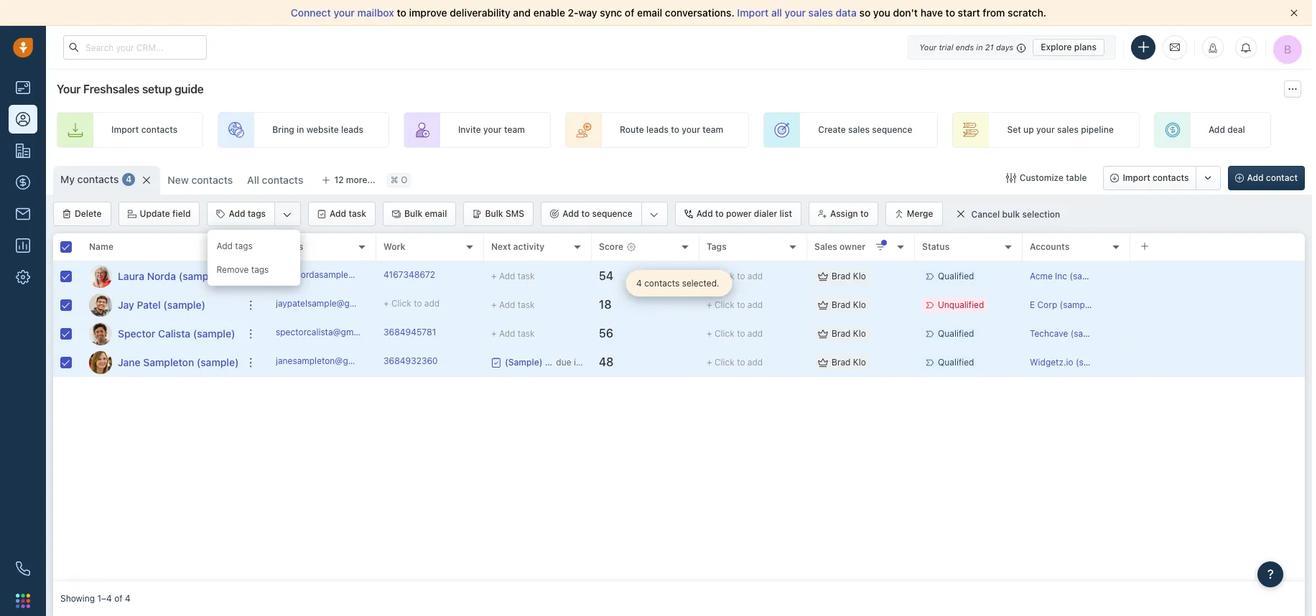 Task type: vqa. For each thing, say whether or not it's contained in the screenshot.
left in
yes



Task type: describe. For each thing, give the bounding box(es) containing it.
your freshsales setup guide
[[57, 83, 204, 96]]

1–4
[[97, 594, 112, 604]]

2 leads from the left
[[646, 125, 669, 135]]

cell for 48
[[1130, 348, 1305, 376]]

container_wx8msf4aqz5i3rn1 image for 18
[[818, 300, 828, 310]]

+ click to add for 18
[[707, 299, 763, 310]]

all
[[247, 174, 259, 186]]

import contacts link
[[57, 112, 203, 148]]

task inside "button"
[[349, 208, 366, 219]]

spector calista (sample) link
[[118, 326, 235, 341]]

group containing add tags
[[207, 202, 301, 286]]

name row
[[53, 233, 269, 262]]

up
[[1023, 125, 1034, 135]]

brad for 18
[[832, 299, 851, 310]]

cancel
[[971, 209, 1000, 220]]

tags
[[707, 242, 727, 252]]

assign
[[830, 208, 858, 219]]

(sample) up widgetz.io (sample) link
[[1071, 328, 1106, 339]]

tags inside button
[[248, 208, 266, 219]]

contact
[[1266, 172, 1298, 183]]

sales owner
[[814, 242, 866, 252]]

j image
[[89, 293, 112, 316]]

list
[[780, 208, 792, 219]]

widgetz.io
[[1030, 357, 1073, 368]]

click for 54
[[715, 271, 735, 281]]

showing
[[60, 594, 95, 604]]

brad klo for 48
[[832, 357, 866, 368]]

sequence for create sales sequence
[[872, 125, 912, 135]]

dialer
[[754, 208, 777, 219]]

4 inside grid
[[636, 278, 642, 289]]

klo for 56
[[853, 328, 866, 339]]

Search your CRM... text field
[[63, 35, 207, 60]]

(sample) for jane sampleton (sample)
[[197, 356, 239, 368]]

improve
[[409, 6, 447, 19]]

start
[[958, 6, 980, 19]]

showing 1–4 of 4
[[60, 594, 131, 604]]

score
[[599, 242, 623, 252]]

add inside "button"
[[330, 208, 346, 219]]

my contacts 4
[[60, 173, 132, 185]]

janesampleton@gmail.com
[[276, 355, 384, 366]]

click for 56
[[715, 328, 735, 339]]

row group containing 54
[[269, 262, 1305, 377]]

contacts down setup
[[141, 125, 177, 135]]

setup
[[142, 83, 172, 96]]

acme inc (sample)
[[1030, 271, 1105, 281]]

klo for 54
[[853, 271, 866, 281]]

enable
[[533, 6, 565, 19]]

import contacts group
[[1103, 166, 1221, 190]]

add task button
[[308, 202, 376, 226]]

update field button
[[118, 202, 200, 226]]

spector calista (sample)
[[118, 327, 235, 339]]

and
[[513, 6, 531, 19]]

3684932360
[[384, 355, 438, 366]]

import contacts for import contacts button
[[1123, 172, 1189, 183]]

sequence for add to sequence
[[592, 208, 632, 219]]

your for your freshsales setup guide
[[57, 83, 81, 96]]

corp
[[1037, 299, 1057, 310]]

brad for 54
[[832, 271, 851, 281]]

row group containing laura norda (sample)
[[53, 262, 269, 377]]

mailbox
[[357, 6, 394, 19]]

add to power dialer list
[[696, 208, 792, 219]]

emails
[[276, 242, 303, 252]]

s image
[[89, 322, 112, 345]]

name
[[89, 242, 113, 252]]

explore plans link
[[1033, 38, 1105, 56]]

set up your sales pipeline
[[1007, 125, 1114, 135]]

+ click to add for 54
[[707, 271, 763, 281]]

widgetz.io (sample) link
[[1030, 357, 1112, 368]]

klo for 18
[[853, 299, 866, 310]]

table
[[1066, 172, 1087, 183]]

angle down image
[[650, 208, 658, 222]]

0 vertical spatial in
[[976, 42, 983, 51]]

2 horizontal spatial sales
[[1057, 125, 1079, 135]]

connect your mailbox link
[[291, 6, 397, 19]]

1 horizontal spatial of
[[625, 6, 634, 19]]

email inside button
[[425, 208, 447, 219]]

invite your team link
[[404, 112, 551, 148]]

from
[[983, 6, 1005, 19]]

owner
[[840, 242, 866, 252]]

invite
[[458, 125, 481, 135]]

(sample) down techcave (sample) link
[[1076, 357, 1112, 368]]

explore plans
[[1041, 41, 1097, 52]]

leads inside "link"
[[341, 125, 363, 135]]

phone element
[[9, 554, 37, 583]]

customize
[[1020, 172, 1064, 183]]

sampleton
[[143, 356, 194, 368]]

2-
[[568, 6, 579, 19]]

merge button
[[885, 202, 943, 226]]

add to sequence group
[[541, 202, 668, 226]]

your right invite
[[483, 125, 502, 135]]

techcave (sample) link
[[1030, 328, 1106, 339]]

48
[[599, 356, 614, 368]]

bulk
[[1002, 209, 1020, 220]]

(sample) for jay patel (sample)
[[163, 298, 205, 311]]

connect
[[291, 6, 331, 19]]

import for import contacts link
[[111, 125, 139, 135]]

jay patel (sample) link
[[118, 298, 205, 312]]

have
[[921, 6, 943, 19]]

inc
[[1055, 271, 1067, 281]]

add tags inside add tags button
[[229, 208, 266, 219]]

don't
[[893, 6, 918, 19]]

press space to deselect this row. row containing 18
[[269, 291, 1305, 320]]

delete
[[75, 208, 102, 219]]

(sample) for e corp (sample)
[[1060, 299, 1095, 310]]

your left mailbox at the left of page
[[334, 6, 355, 19]]

so
[[859, 6, 871, 19]]

close image
[[1291, 9, 1298, 17]]

techcave (sample)
[[1030, 328, 1106, 339]]

4167348672 link
[[384, 269, 435, 284]]

container_wx8msf4aqz5i3rn1 image for 56
[[818, 329, 828, 339]]

your right route
[[682, 125, 700, 135]]

bring
[[272, 125, 294, 135]]

spectorcalista@gmail.com link
[[276, 326, 382, 341]]

bulk for bulk email
[[404, 208, 422, 219]]

your right up
[[1036, 125, 1055, 135]]

+ click to add for 56
[[707, 328, 763, 339]]

spector
[[118, 327, 155, 339]]

acme inc (sample) link
[[1030, 271, 1105, 281]]

3684945781
[[384, 327, 436, 337]]

4 inside 'my contacts 4'
[[126, 174, 132, 185]]

jaypatelsample@gmail.com
[[276, 298, 386, 309]]

assign to
[[830, 208, 869, 219]]

set up your sales pipeline link
[[953, 112, 1140, 148]]

pipeline
[[1081, 125, 1114, 135]]

(sample) for spector calista (sample)
[[193, 327, 235, 339]]

press space to deselect this row. row containing laura norda (sample)
[[53, 262, 269, 291]]

+ add task for 18
[[491, 299, 535, 310]]

team inside route leads to your team link
[[703, 125, 723, 135]]

bulk for bulk sms
[[485, 208, 503, 219]]

add to sequence
[[562, 208, 632, 219]]

bulk email button
[[383, 202, 456, 226]]

data
[[836, 6, 857, 19]]

create sales sequence link
[[764, 112, 938, 148]]

days
[[996, 42, 1014, 51]]

jay
[[118, 298, 134, 311]]

jaypatelsample@gmail.com + click to add
[[276, 298, 440, 309]]

trial
[[939, 42, 953, 51]]

conversations.
[[665, 6, 735, 19]]

add contact
[[1247, 172, 1298, 183]]

bulk sms
[[485, 208, 524, 219]]

add deal link
[[1154, 112, 1271, 148]]

lauranordasample@gmail.com
[[276, 269, 398, 280]]

cell for 18
[[1130, 291, 1305, 319]]

add tags inside menu
[[217, 241, 253, 251]]

0 horizontal spatial sales
[[808, 6, 833, 19]]

my contacts link
[[60, 172, 119, 187]]

+ add task for 56
[[491, 328, 535, 339]]

send email image
[[1170, 41, 1180, 53]]

website
[[306, 125, 339, 135]]



Task type: locate. For each thing, give the bounding box(es) containing it.
all contacts button
[[240, 166, 311, 195], [247, 174, 303, 186]]

1 vertical spatial sequence
[[592, 208, 632, 219]]

task for 56
[[518, 328, 535, 339]]

your
[[334, 6, 355, 19], [785, 6, 806, 19], [483, 125, 502, 135], [682, 125, 700, 135], [1036, 125, 1055, 135]]

press space to deselect this row. row containing spector calista (sample)
[[53, 320, 269, 348]]

1 brad from the top
[[832, 271, 851, 281]]

4 brad klo from the top
[[832, 357, 866, 368]]

patel
[[137, 298, 161, 311]]

sales left data
[[808, 6, 833, 19]]

2 vertical spatial 4
[[125, 594, 131, 604]]

0 vertical spatial import contacts
[[111, 125, 177, 135]]

press space to deselect this row. row
[[53, 262, 269, 291], [269, 262, 1305, 291], [53, 291, 269, 320], [269, 291, 1305, 320], [53, 320, 269, 348], [269, 320, 1305, 348], [53, 348, 269, 377], [269, 348, 1305, 377]]

qualified
[[938, 271, 974, 281], [938, 328, 974, 339], [938, 357, 974, 368]]

grid
[[53, 232, 1305, 582]]

your left freshsales
[[57, 83, 81, 96]]

2 + add task from the top
[[491, 299, 535, 310]]

brad
[[832, 271, 851, 281], [832, 299, 851, 310], [832, 328, 851, 339], [832, 357, 851, 368]]

+ click to add for 48
[[707, 357, 763, 368]]

4167348672
[[384, 269, 435, 280]]

sales left pipeline
[[1057, 125, 1079, 135]]

4 right my contacts link
[[126, 174, 132, 185]]

leads
[[341, 125, 363, 135], [646, 125, 669, 135]]

0 horizontal spatial of
[[114, 594, 123, 604]]

ends
[[956, 42, 974, 51]]

set
[[1007, 125, 1021, 135]]

1 horizontal spatial your
[[919, 42, 937, 51]]

brad klo for 18
[[832, 299, 866, 310]]

brad for 48
[[832, 357, 851, 368]]

2 cell from the top
[[1130, 291, 1305, 319]]

click for 18
[[715, 299, 735, 310]]

route leads to your team link
[[565, 112, 749, 148]]

press space to deselect this row. row containing 48
[[269, 348, 1305, 377]]

1 horizontal spatial leads
[[646, 125, 669, 135]]

qualified for 48
[[938, 357, 974, 368]]

container_wx8msf4aqz5i3rn1 image for 48
[[818, 357, 828, 367]]

3 + click to add from the top
[[707, 328, 763, 339]]

bulk sms button
[[464, 202, 534, 226]]

⌘ o
[[391, 175, 408, 186]]

new
[[168, 174, 189, 186]]

create
[[818, 125, 846, 135]]

press space to deselect this row. row containing 54
[[269, 262, 1305, 291]]

3 brad from the top
[[832, 328, 851, 339]]

customize table button
[[997, 166, 1096, 190]]

cell for 54
[[1130, 262, 1305, 290]]

email
[[637, 6, 662, 19], [425, 208, 447, 219]]

1 vertical spatial + add task
[[491, 299, 535, 310]]

1 horizontal spatial container_wx8msf4aqz5i3rn1 image
[[1006, 173, 1016, 183]]

1 horizontal spatial bulk
[[485, 208, 503, 219]]

1 brad klo from the top
[[832, 271, 866, 281]]

tags left angle down image
[[248, 208, 266, 219]]

task
[[349, 208, 366, 219], [518, 270, 535, 281], [518, 299, 535, 310], [518, 328, 535, 339]]

1 horizontal spatial import
[[737, 6, 769, 19]]

brad klo for 56
[[832, 328, 866, 339]]

of right sync
[[625, 6, 634, 19]]

0 horizontal spatial bulk
[[404, 208, 422, 219]]

leads right website
[[341, 125, 363, 135]]

container_wx8msf4aqz5i3rn1 image left customize
[[1006, 173, 1016, 183]]

2 horizontal spatial import
[[1123, 172, 1150, 183]]

2 vertical spatial + add task
[[491, 328, 535, 339]]

0 vertical spatial of
[[625, 6, 634, 19]]

0 vertical spatial email
[[637, 6, 662, 19]]

task for 18
[[518, 299, 535, 310]]

norda
[[147, 270, 176, 282]]

menu containing add tags
[[208, 230, 300, 286]]

in
[[976, 42, 983, 51], [297, 125, 304, 135]]

4 right 54 at left
[[636, 278, 642, 289]]

1 cell from the top
[[1130, 262, 1305, 290]]

leads right route
[[646, 125, 669, 135]]

sequence up score
[[592, 208, 632, 219]]

sms
[[506, 208, 524, 219]]

contacts down add deal link
[[1153, 172, 1189, 183]]

1 vertical spatial tags
[[235, 241, 253, 251]]

0 horizontal spatial in
[[297, 125, 304, 135]]

j image
[[89, 351, 112, 374]]

import for import contacts button
[[1123, 172, 1150, 183]]

press space to deselect this row. row containing jane sampleton (sample)
[[53, 348, 269, 377]]

press space to deselect this row. row containing jay patel (sample)
[[53, 291, 269, 320]]

1 klo from the top
[[853, 271, 866, 281]]

cell for 56
[[1130, 320, 1305, 348]]

add contact button
[[1228, 166, 1305, 190]]

sequence right create
[[872, 125, 912, 135]]

2 brad klo from the top
[[832, 299, 866, 310]]

1 vertical spatial of
[[114, 594, 123, 604]]

0 vertical spatial tags
[[248, 208, 266, 219]]

0 horizontal spatial leads
[[341, 125, 363, 135]]

1 horizontal spatial sales
[[848, 125, 870, 135]]

4 contacts selected.
[[636, 278, 719, 289]]

tags up remove tags
[[235, 241, 253, 251]]

1 horizontal spatial in
[[976, 42, 983, 51]]

1 horizontal spatial email
[[637, 6, 662, 19]]

janesampleton@gmail.com link
[[276, 355, 384, 370]]

selection
[[1022, 209, 1060, 220]]

contacts right new
[[191, 174, 233, 186]]

phone image
[[16, 562, 30, 576]]

1 row group from the left
[[53, 262, 269, 377]]

1 bulk from the left
[[404, 208, 422, 219]]

laura norda (sample)
[[118, 270, 221, 282]]

menu
[[208, 230, 300, 286]]

plans
[[1074, 41, 1097, 52]]

4 klo from the top
[[853, 357, 866, 368]]

route
[[620, 125, 644, 135]]

3 brad klo from the top
[[832, 328, 866, 339]]

unqualified
[[938, 299, 984, 310]]

field
[[172, 208, 191, 219]]

menu inside group
[[208, 230, 300, 286]]

freshworks switcher image
[[16, 594, 30, 608]]

1 vertical spatial email
[[425, 208, 447, 219]]

your for your trial ends in 21 days
[[919, 42, 937, 51]]

1 horizontal spatial import contacts
[[1123, 172, 1189, 183]]

+ add task for 54
[[491, 270, 535, 281]]

add for 18
[[748, 299, 763, 310]]

angle down image
[[283, 208, 292, 222]]

in left 21
[[976, 42, 983, 51]]

delete button
[[53, 202, 111, 226]]

0 vertical spatial qualified
[[938, 271, 974, 281]]

import contacts inside button
[[1123, 172, 1189, 183]]

0 vertical spatial 4
[[126, 174, 132, 185]]

what's new image
[[1208, 43, 1218, 53]]

sales right create
[[848, 125, 870, 135]]

calista
[[158, 327, 190, 339]]

deliverability
[[450, 6, 510, 19]]

jane
[[118, 356, 141, 368]]

(sample) right calista
[[193, 327, 235, 339]]

way
[[579, 6, 597, 19]]

3 + add task from the top
[[491, 328, 535, 339]]

l image
[[89, 265, 112, 288]]

contacts inside grid
[[644, 278, 680, 289]]

jaypatelsample@gmail.com link
[[276, 297, 386, 313]]

4 cell from the top
[[1130, 348, 1305, 376]]

3 klo from the top
[[853, 328, 866, 339]]

(sample) right sampleton
[[197, 356, 239, 368]]

accounts
[[1030, 242, 1070, 252]]

0 vertical spatial + add task
[[491, 270, 535, 281]]

(sample)
[[179, 270, 221, 282], [1070, 271, 1105, 281], [163, 298, 205, 311], [1060, 299, 1095, 310], [193, 327, 235, 339], [1071, 328, 1106, 339], [197, 356, 239, 368], [1076, 357, 1112, 368]]

import contacts button
[[1103, 166, 1196, 190]]

1 vertical spatial import contacts
[[1123, 172, 1189, 183]]

all
[[771, 6, 782, 19]]

deal
[[1228, 125, 1245, 135]]

0 horizontal spatial team
[[504, 125, 525, 135]]

0 vertical spatial your
[[919, 42, 937, 51]]

1 vertical spatial add tags
[[217, 241, 253, 251]]

add to sequence button
[[542, 203, 641, 226]]

2 + click to add from the top
[[707, 299, 763, 310]]

brad klo
[[832, 271, 866, 281], [832, 299, 866, 310], [832, 328, 866, 339], [832, 357, 866, 368]]

to
[[397, 6, 406, 19], [946, 6, 955, 19], [671, 125, 679, 135], [581, 208, 590, 219], [715, 208, 724, 219], [860, 208, 869, 219], [737, 271, 745, 281], [414, 298, 422, 309], [737, 299, 745, 310], [737, 328, 745, 339], [737, 357, 745, 368]]

1 horizontal spatial sequence
[[872, 125, 912, 135]]

container_wx8msf4aqz5i3rn1 image inside customize table button
[[1006, 173, 1016, 183]]

2 vertical spatial tags
[[251, 264, 269, 275]]

0 horizontal spatial email
[[425, 208, 447, 219]]

3684945781 link
[[384, 326, 436, 341]]

task for 54
[[518, 270, 535, 281]]

import
[[737, 6, 769, 19], [111, 125, 139, 135], [1123, 172, 1150, 183]]

laura norda (sample) link
[[118, 269, 221, 283]]

click for 48
[[715, 357, 735, 368]]

sales
[[808, 6, 833, 19], [848, 125, 870, 135], [1057, 125, 1079, 135]]

update field
[[140, 208, 191, 219]]

1 team from the left
[[504, 125, 525, 135]]

1 leads from the left
[[341, 125, 363, 135]]

2 brad from the top
[[832, 299, 851, 310]]

(sample) right 'inc'
[[1070, 271, 1105, 281]]

1 + click to add from the top
[[707, 271, 763, 281]]

scratch.
[[1008, 6, 1046, 19]]

add for 54
[[748, 271, 763, 281]]

contacts right my
[[77, 173, 119, 185]]

add for 48
[[748, 357, 763, 368]]

2 vertical spatial qualified
[[938, 357, 974, 368]]

0 vertical spatial add tags
[[229, 208, 266, 219]]

sales
[[814, 242, 837, 252]]

import contacts for import contacts link
[[111, 125, 177, 135]]

1 vertical spatial container_wx8msf4aqz5i3rn1 image
[[818, 271, 828, 281]]

in right bring
[[297, 125, 304, 135]]

(sample) for acme inc (sample)
[[1070, 271, 1105, 281]]

4
[[126, 174, 132, 185], [636, 278, 642, 289], [125, 594, 131, 604]]

e corp (sample)
[[1030, 299, 1095, 310]]

press space to deselect this row. row containing 56
[[269, 320, 1305, 348]]

12 more...
[[334, 175, 375, 185]]

contacts right all
[[262, 174, 303, 186]]

0 horizontal spatial sequence
[[592, 208, 632, 219]]

row group
[[53, 262, 269, 377], [269, 262, 1305, 377]]

0 horizontal spatial container_wx8msf4aqz5i3rn1 image
[[818, 271, 828, 281]]

(sample) right the corp
[[1060, 299, 1095, 310]]

import inside button
[[1123, 172, 1150, 183]]

import down your freshsales setup guide
[[111, 125, 139, 135]]

cell
[[1130, 262, 1305, 290], [1130, 291, 1305, 319], [1130, 320, 1305, 348], [1130, 348, 1305, 376]]

bulk inside 'button'
[[485, 208, 503, 219]]

add to power dialer list button
[[675, 202, 801, 226]]

1 horizontal spatial team
[[703, 125, 723, 135]]

0 vertical spatial container_wx8msf4aqz5i3rn1 image
[[1006, 173, 1016, 183]]

add tags down all
[[229, 208, 266, 219]]

route leads to your team
[[620, 125, 723, 135]]

0 vertical spatial import
[[737, 6, 769, 19]]

qualified for 54
[[938, 271, 974, 281]]

brad klo for 54
[[832, 271, 866, 281]]

e
[[1030, 299, 1035, 310]]

4 + click to add from the top
[[707, 357, 763, 368]]

2 klo from the top
[[853, 299, 866, 310]]

1 vertical spatial your
[[57, 83, 81, 96]]

bulk inside button
[[404, 208, 422, 219]]

import right table
[[1123, 172, 1150, 183]]

in inside "link"
[[297, 125, 304, 135]]

0 vertical spatial sequence
[[872, 125, 912, 135]]

container_wx8msf4aqz5i3rn1 image
[[1006, 173, 1016, 183], [818, 271, 828, 281]]

3 cell from the top
[[1130, 320, 1305, 348]]

bulk down o
[[404, 208, 422, 219]]

customize table
[[1020, 172, 1087, 183]]

sync
[[600, 6, 622, 19]]

status
[[922, 242, 950, 252]]

3 qualified from the top
[[938, 357, 974, 368]]

sequence inside button
[[592, 208, 632, 219]]

widgetz.io (sample)
[[1030, 357, 1112, 368]]

import left all
[[737, 6, 769, 19]]

of right 1–4
[[114, 594, 123, 604]]

remove
[[217, 264, 249, 275]]

qualified for 56
[[938, 328, 974, 339]]

tags right remove
[[251, 264, 269, 275]]

click
[[715, 271, 735, 281], [391, 298, 411, 309], [715, 299, 735, 310], [715, 328, 735, 339], [715, 357, 735, 368]]

0 horizontal spatial import contacts
[[111, 125, 177, 135]]

container_wx8msf4aqz5i3rn1 image down sales
[[818, 271, 828, 281]]

add for 56
[[748, 328, 763, 339]]

your right all
[[785, 6, 806, 19]]

1 vertical spatial in
[[297, 125, 304, 135]]

56
[[599, 327, 613, 340]]

2 row group from the left
[[269, 262, 1305, 377]]

brad for 56
[[832, 328, 851, 339]]

next
[[491, 242, 511, 252]]

container_wx8msf4aqz5i3rn1 image
[[956, 209, 966, 219], [818, 300, 828, 310], [818, 329, 828, 339], [491, 357, 501, 367], [818, 357, 828, 367]]

contacts
[[141, 125, 177, 135], [1153, 172, 1189, 183], [77, 173, 119, 185], [191, 174, 233, 186], [262, 174, 303, 186], [644, 278, 680, 289]]

add
[[1209, 125, 1225, 135], [1247, 172, 1264, 183], [229, 208, 245, 219], [330, 208, 346, 219], [562, 208, 579, 219], [696, 208, 713, 219], [217, 241, 233, 251], [499, 270, 515, 281], [499, 299, 515, 310], [499, 328, 515, 339]]

1 vertical spatial import
[[111, 125, 139, 135]]

1 qualified from the top
[[938, 271, 974, 281]]

4 brad from the top
[[832, 357, 851, 368]]

contacts left the 'selected.'
[[644, 278, 680, 289]]

to inside group
[[581, 208, 590, 219]]

(sample) for laura norda (sample)
[[179, 270, 221, 282]]

1 vertical spatial qualified
[[938, 328, 974, 339]]

2 vertical spatial import
[[1123, 172, 1150, 183]]

1 vertical spatial 4
[[636, 278, 642, 289]]

group
[[207, 202, 301, 286]]

klo for 48
[[853, 357, 866, 368]]

sequence
[[872, 125, 912, 135], [592, 208, 632, 219]]

bulk left sms
[[485, 208, 503, 219]]

4 right 1–4
[[125, 594, 131, 604]]

2 bulk from the left
[[485, 208, 503, 219]]

2 qualified from the top
[[938, 328, 974, 339]]

add tags up remove
[[217, 241, 253, 251]]

contacts inside button
[[1153, 172, 1189, 183]]

0 horizontal spatial your
[[57, 83, 81, 96]]

all contacts
[[247, 174, 303, 186]]

1 + add task from the top
[[491, 270, 535, 281]]

grid containing 54
[[53, 232, 1305, 582]]

explore
[[1041, 41, 1072, 52]]

(sample) right norda
[[179, 270, 221, 282]]

your left 'trial' on the top of page
[[919, 42, 937, 51]]

0 horizontal spatial import
[[111, 125, 139, 135]]

bulk email
[[404, 208, 447, 219]]

2 team from the left
[[703, 125, 723, 135]]

(sample) up spector calista (sample)
[[163, 298, 205, 311]]

team inside invite your team link
[[504, 125, 525, 135]]



